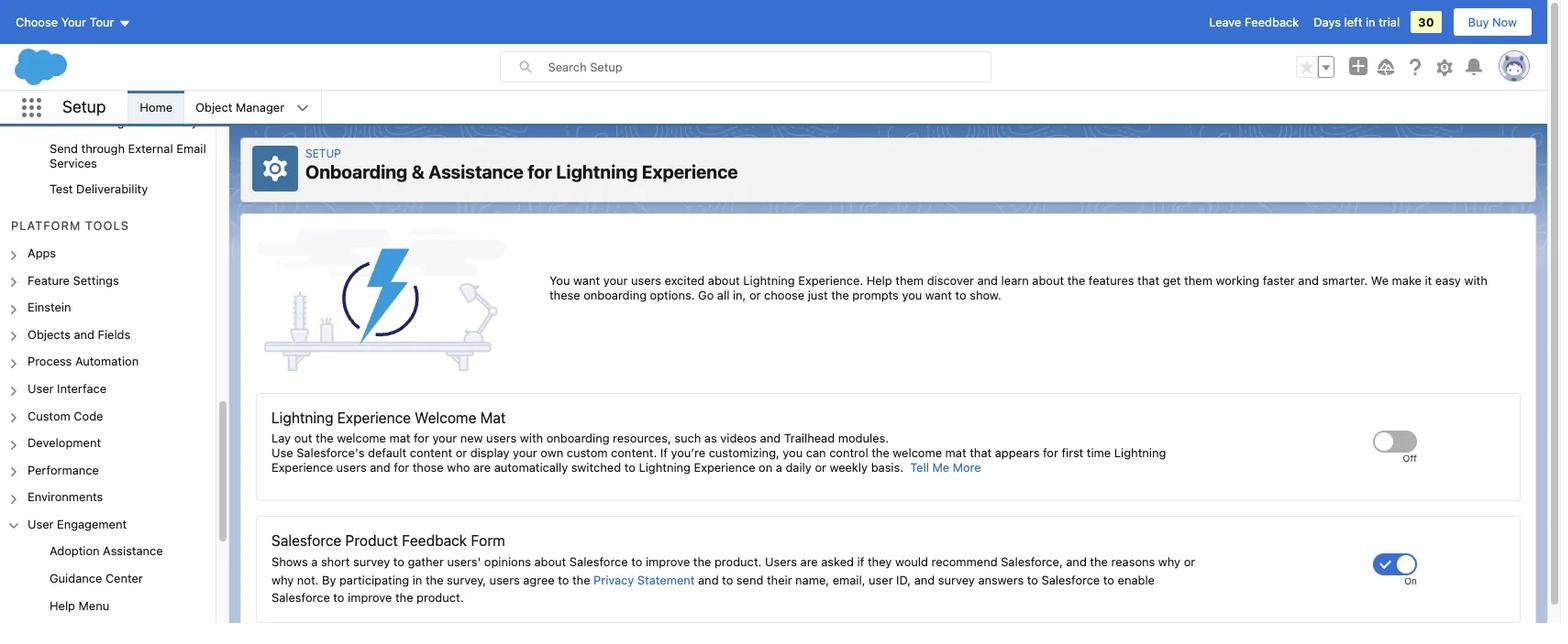 Task type: vqa. For each thing, say whether or not it's contained in the screenshot.
easy
yes



Task type: describe. For each thing, give the bounding box(es) containing it.
choose your tour button
[[15, 7, 132, 37]]

privacy statement
[[594, 573, 695, 588]]

all
[[717, 288, 730, 303]]

content.
[[611, 446, 657, 461]]

center
[[105, 572, 143, 586]]

onboarding inside you want your users excited about lightning experience. help them discover and learn about the features that get them working faster and smarter. we make it easy with these onboarding options. go all in, or choose just the prompts you want to show.
[[584, 288, 647, 303]]

the left privacy
[[573, 573, 590, 588]]

buy now button
[[1453, 7, 1533, 37]]

setup for setup
[[62, 97, 106, 116]]

help inside you want your users excited about lightning experience. help them discover and learn about the features that get them working faster and smarter. we make it easy with these onboarding options. go all in, or choose just the prompts you want to show.
[[867, 273, 893, 288]]

survey inside and to send their name, email, user id, and survey answers to salesforce to enable salesforce to improve the product.
[[939, 573, 975, 588]]

improve inside and to send their name, email, user id, and survey answers to salesforce to enable salesforce to improve the product.
[[348, 591, 392, 606]]

feature settings link
[[28, 273, 119, 289]]

daily
[[786, 461, 812, 476]]

leave feedback
[[1210, 15, 1300, 29]]

easy
[[1436, 273, 1462, 288]]

custom code
[[28, 409, 103, 424]]

platform
[[11, 218, 81, 233]]

enable
[[1118, 573, 1155, 588]]

tell me more link
[[910, 461, 981, 476]]

you want your users excited about lightning experience. help them discover and learn about the features that get them working faster and smarter. we make it easy with these onboarding options. go all in, or choose just the prompts you want to show.
[[550, 273, 1488, 303]]

send through external email services link
[[50, 142, 216, 171]]

answers
[[979, 573, 1024, 588]]

are inside the use salesforce's default content or display your own custom content. if you're customizing,             you can control the welcome mat that appears for first time lightning experience users and for those who are             automatically switched to lightning experience on a daily or weekly basis.
[[473, 461, 491, 476]]

user engagement tree item
[[0, 512, 216, 624]]

weekly
[[830, 461, 868, 476]]

tools
[[85, 218, 129, 233]]

1 them from the left
[[896, 273, 924, 288]]

1 vertical spatial with
[[520, 432, 543, 446]]

adoption
[[50, 545, 100, 559]]

a inside shows a short survey to gather users' opinions about salesforce to improve the product. users are asked if they would recommend salesforce, and the reasons why or why not. by participating in the survey, users agree to the
[[311, 555, 318, 570]]

working
[[1216, 273, 1260, 288]]

lightning experience welcome mat
[[272, 410, 506, 427]]

salesforce,
[[1001, 555, 1063, 570]]

to left enable
[[1104, 573, 1115, 588]]

custom
[[28, 409, 70, 424]]

use salesforce's default content or display your own custom content. if you're customizing,             you can control the welcome mat that appears for first time lightning experience users and for those who are             automatically switched to lightning experience on a daily or weekly basis.
[[272, 446, 1167, 476]]

and right faster
[[1299, 273, 1319, 288]]

assistance inside setup onboarding & assistance for lightning experience
[[429, 161, 524, 183]]

who
[[447, 461, 470, 476]]

now
[[1493, 15, 1518, 29]]

the right just
[[832, 288, 850, 303]]

1 horizontal spatial in
[[1366, 15, 1376, 29]]

&
[[412, 161, 425, 183]]

experience.
[[799, 273, 864, 288]]

automation
[[75, 355, 139, 369]]

as
[[705, 432, 717, 446]]

with inside you want your users excited about lightning experience. help them discover and learn about the features that get them working faster and smarter. we make it easy with these onboarding options. go all in, or choose just the prompts you want to show.
[[1465, 273, 1488, 288]]

0 horizontal spatial mat
[[389, 432, 411, 446]]

salesforce inside shows a short survey to gather users' opinions about salesforce to improve the product. users are asked if they would recommend salesforce, and the reasons why or why not. by participating in the survey, users agree to the
[[570, 555, 628, 570]]

control
[[830, 446, 869, 461]]

outlook
[[50, 114, 93, 129]]

switched
[[572, 461, 621, 476]]

salesforce up shows
[[272, 533, 342, 550]]

buy
[[1469, 15, 1490, 29]]

days
[[1314, 15, 1341, 29]]

show.
[[970, 288, 1002, 303]]

prompts
[[853, 288, 899, 303]]

are inside shows a short survey to gather users' opinions about salesforce to improve the product. users are asked if they would recommend salesforce, and the reasons why or why not. by participating in the survey, users agree to the
[[801, 555, 818, 570]]

performance
[[28, 463, 99, 478]]

participating
[[340, 573, 409, 588]]

and up process automation
[[74, 327, 95, 342]]

the down gather
[[426, 573, 444, 588]]

privacy
[[594, 573, 634, 588]]

or right daily on the right
[[815, 461, 827, 476]]

tell
[[910, 461, 929, 476]]

recommend
[[932, 555, 998, 570]]

not.
[[297, 573, 319, 588]]

make
[[1393, 273, 1422, 288]]

for inside setup onboarding & assistance for lightning experience
[[528, 161, 552, 183]]

your
[[61, 15, 86, 29]]

1 vertical spatial onboarding
[[547, 432, 610, 446]]

to down "salesforce,"
[[1027, 573, 1039, 588]]

einstein link
[[28, 300, 71, 316]]

gather
[[408, 555, 444, 570]]

user engagement link
[[28, 517, 127, 534]]

display
[[471, 446, 510, 461]]

or left display
[[456, 446, 467, 461]]

that inside you want your users excited about lightning experience. help them discover and learn about the features that get them working faster and smarter. we make it easy with these onboarding options. go all in, or choose just the prompts you want to show.
[[1138, 273, 1160, 288]]

users inside you want your users excited about lightning experience. help them discover and learn about the features that get them working faster and smarter. we make it easy with these onboarding options. go all in, or choose just the prompts you want to show.
[[631, 273, 662, 288]]

group containing outlook integration and sync
[[0, 0, 216, 204]]

on
[[1405, 576, 1418, 588]]

users inside shows a short survey to gather users' opinions about salesforce to improve the product. users are asked if they would recommend salesforce, and the reasons why or why not. by participating in the survey, users agree to the
[[490, 573, 520, 588]]

interface
[[57, 382, 107, 396]]

choose your tour
[[16, 15, 114, 29]]

1 horizontal spatial feedback
[[1245, 15, 1300, 29]]

we
[[1372, 273, 1389, 288]]

choose
[[16, 15, 58, 29]]

salesforce down "salesforce,"
[[1042, 573, 1100, 588]]

email,
[[833, 573, 866, 588]]

users'
[[447, 555, 481, 570]]

leave
[[1210, 15, 1242, 29]]

appears
[[995, 446, 1040, 461]]

and left learn
[[978, 273, 998, 288]]

form
[[471, 533, 505, 550]]

group containing adoption assistance
[[0, 539, 216, 624]]

code
[[74, 409, 103, 424]]

user interface link
[[28, 382, 107, 398]]

by
[[322, 573, 336, 588]]

object manager
[[196, 100, 285, 115]]

short
[[321, 555, 350, 570]]

30
[[1419, 15, 1435, 29]]

0 horizontal spatial want
[[574, 273, 600, 288]]

the left reasons
[[1090, 555, 1108, 570]]

product. inside shows a short survey to gather users' opinions about salesforce to improve the product. users are asked if they would recommend salesforce, and the reasons why or why not. by participating in the survey, users agree to the
[[715, 555, 762, 570]]

in inside shows a short survey to gather users' opinions about salesforce to improve the product. users are asked if they would recommend salesforce, and the reasons why or why not. by participating in the survey, users agree to the
[[413, 573, 422, 588]]

user
[[869, 573, 893, 588]]

user engagement
[[28, 517, 127, 532]]

assistance inside group
[[103, 545, 163, 559]]

email
[[176, 142, 206, 156]]

engagement
[[57, 517, 127, 532]]

apps link
[[28, 246, 56, 262]]

lightning inside you want your users excited about lightning experience. help them discover and learn about the features that get them working faster and smarter. we make it easy with these onboarding options. go all in, or choose just the prompts you want to show.
[[743, 273, 795, 288]]

your inside you want your users excited about lightning experience. help them discover and learn about the features that get them working faster and smarter. we make it easy with these onboarding options. go all in, or choose just the prompts you want to show.
[[603, 273, 628, 288]]

discover
[[927, 273, 974, 288]]

they
[[868, 555, 892, 570]]

and left send on the left bottom of the page
[[698, 573, 719, 588]]



Task type: locate. For each thing, give the bounding box(es) containing it.
and right id,
[[915, 573, 935, 588]]

to down by on the left bottom
[[333, 591, 345, 606]]

your inside the use salesforce's default content or display your own custom content. if you're customizing,             you can control the welcome mat that appears for first time lightning experience users and for those who are             automatically switched to lightning experience on a daily or weekly basis.
[[513, 446, 537, 461]]

the up and to send their name, email, user id, and survey answers to salesforce to enable salesforce to improve the product.
[[694, 555, 712, 570]]

0 vertical spatial feedback
[[1245, 15, 1300, 29]]

0 horizontal spatial assistance
[[103, 545, 163, 559]]

default
[[368, 446, 407, 461]]

automatically
[[494, 461, 568, 476]]

a inside the use salesforce's default content or display your own custom content. if you're customizing,             you can control the welcome mat that appears for first time lightning experience users and for those who are             automatically switched to lightning experience on a daily or weekly basis.
[[776, 461, 783, 476]]

0 horizontal spatial a
[[311, 555, 318, 570]]

users left default
[[336, 461, 367, 476]]

and left sync
[[160, 114, 181, 129]]

you
[[550, 273, 570, 288]]

product. down survey,
[[417, 591, 464, 606]]

learn
[[1002, 273, 1029, 288]]

or right in,
[[750, 288, 761, 303]]

0 vertical spatial product.
[[715, 555, 762, 570]]

2 user from the top
[[28, 517, 54, 532]]

0 horizontal spatial your
[[433, 432, 457, 446]]

that inside the use salesforce's default content or display your own custom content. if you're customizing,             you can control the welcome mat that appears for first time lightning experience users and for those who are             automatically switched to lightning experience on a daily or weekly basis.
[[970, 446, 992, 461]]

product. up send on the left bottom of the page
[[715, 555, 762, 570]]

1 horizontal spatial mat
[[946, 446, 967, 461]]

0 vertical spatial setup
[[62, 97, 106, 116]]

1 vertical spatial a
[[311, 555, 318, 570]]

choose
[[764, 288, 805, 303]]

to inside the use salesforce's default content or display your own custom content. if you're customizing,             you can control the welcome mat that appears for first time lightning experience users and for those who are             automatically switched to lightning experience on a daily or weekly basis.
[[625, 461, 636, 476]]

0 horizontal spatial in
[[413, 573, 422, 588]]

1 horizontal spatial help
[[867, 273, 893, 288]]

excited
[[665, 273, 705, 288]]

test deliverability link
[[50, 182, 148, 198]]

welcome
[[415, 410, 477, 427]]

0 horizontal spatial about
[[535, 555, 566, 570]]

just
[[808, 288, 828, 303]]

tour
[[90, 15, 114, 29]]

users left excited
[[631, 273, 662, 288]]

1 horizontal spatial survey
[[939, 573, 975, 588]]

1 horizontal spatial with
[[1465, 273, 1488, 288]]

reasons
[[1112, 555, 1156, 570]]

0 vertical spatial with
[[1465, 273, 1488, 288]]

1 vertical spatial help
[[50, 599, 75, 613]]

the right out
[[316, 432, 334, 446]]

1 vertical spatial that
[[970, 446, 992, 461]]

survey up participating
[[353, 555, 390, 570]]

about
[[708, 273, 740, 288], [1033, 273, 1065, 288], [535, 555, 566, 570]]

0 vertical spatial are
[[473, 461, 491, 476]]

0 horizontal spatial setup
[[62, 97, 106, 116]]

settings
[[73, 273, 119, 288]]

off
[[1404, 454, 1418, 465]]

survey inside shows a short survey to gather users' opinions about salesforce to improve the product. users are asked if they would recommend salesforce, and the reasons why or why not. by participating in the survey, users agree to the
[[353, 555, 390, 570]]

to right agree
[[558, 573, 569, 588]]

user for user engagement
[[28, 517, 54, 532]]

0 vertical spatial a
[[776, 461, 783, 476]]

to inside you want your users excited about lightning experience. help them discover and learn about the features that get them working faster and smarter. we make it easy with these onboarding options. go all in, or choose just the prompts you want to show.
[[956, 288, 967, 303]]

with up the automatically
[[520, 432, 543, 446]]

the down participating
[[395, 591, 413, 606]]

guidance center
[[50, 572, 143, 586]]

object
[[196, 100, 233, 115]]

and inside the use salesforce's default content or display your own custom content. if you're customizing,             you can control the welcome mat that appears for first time lightning experience users and for those who are             automatically switched to lightning experience on a daily or weekly basis.
[[370, 461, 391, 476]]

time
[[1087, 446, 1111, 461]]

1 horizontal spatial product.
[[715, 555, 762, 570]]

0 vertical spatial help
[[867, 273, 893, 288]]

0 horizontal spatial why
[[272, 573, 294, 588]]

setup
[[62, 97, 106, 116], [306, 147, 341, 161]]

you left "can"
[[783, 446, 803, 461]]

process automation link
[[28, 355, 139, 371]]

improve down participating
[[348, 591, 392, 606]]

0 vertical spatial in
[[1366, 15, 1376, 29]]

mat
[[389, 432, 411, 446], [946, 446, 967, 461]]

go
[[698, 288, 714, 303]]

users down mat
[[486, 432, 517, 446]]

in down gather
[[413, 573, 422, 588]]

and up the on
[[760, 432, 781, 446]]

salesforce down not.
[[272, 591, 330, 606]]

send
[[737, 573, 764, 588]]

and inside shows a short survey to gather users' opinions about salesforce to improve the product. users are asked if they would recommend salesforce, and the reasons why or why not. by participating in the survey, users agree to the
[[1067, 555, 1087, 570]]

user up the custom
[[28, 382, 54, 396]]

product
[[345, 533, 398, 550]]

about up agree
[[535, 555, 566, 570]]

would
[[896, 555, 929, 570]]

home link
[[129, 91, 184, 124]]

why right reasons
[[1159, 555, 1181, 570]]

custom
[[567, 446, 608, 461]]

mat right tell
[[946, 446, 967, 461]]

the inside and to send their name, email, user id, and survey answers to salesforce to enable salesforce to improve the product.
[[395, 591, 413, 606]]

0 vertical spatial user
[[28, 382, 54, 396]]

setup up onboarding
[[306, 147, 341, 161]]

2 them from the left
[[1185, 273, 1213, 288]]

those
[[413, 461, 444, 476]]

a
[[776, 461, 783, 476], [311, 555, 318, 570]]

environments link
[[28, 490, 103, 506]]

you right prompts
[[902, 288, 922, 303]]

1 horizontal spatial why
[[1159, 555, 1181, 570]]

1 vertical spatial user
[[28, 517, 54, 532]]

mat inside the use salesforce's default content or display your own custom content. if you're customizing,             you can control the welcome mat that appears for first time lightning experience users and for those who are             automatically switched to lightning experience on a daily or weekly basis.
[[946, 446, 967, 461]]

1 horizontal spatial them
[[1185, 273, 1213, 288]]

opinions
[[484, 555, 531, 570]]

1 vertical spatial feedback
[[402, 533, 467, 550]]

experience
[[642, 161, 738, 183], [337, 410, 411, 427], [272, 461, 333, 476], [694, 461, 756, 476]]

0 vertical spatial that
[[1138, 273, 1160, 288]]

0 vertical spatial you
[[902, 288, 922, 303]]

test deliverability
[[50, 182, 148, 197]]

menu
[[79, 599, 109, 613]]

users inside the use salesforce's default content or display your own custom content. if you're customizing,             you can control the welcome mat that appears for first time lightning experience users and for those who are             automatically switched to lightning experience on a daily or weekly basis.
[[336, 461, 367, 476]]

1 horizontal spatial want
[[926, 288, 952, 303]]

1 horizontal spatial welcome
[[893, 446, 942, 461]]

if
[[661, 446, 668, 461]]

onboarding
[[584, 288, 647, 303], [547, 432, 610, 446]]

to up privacy statement at bottom left
[[632, 555, 643, 570]]

to down resources,
[[625, 461, 636, 476]]

0 horizontal spatial feedback
[[402, 533, 467, 550]]

1 horizontal spatial a
[[776, 461, 783, 476]]

to left 'show.'
[[956, 288, 967, 303]]

why
[[1159, 555, 1181, 570], [272, 573, 294, 588]]

improve up statement
[[646, 555, 690, 570]]

lay
[[272, 432, 291, 446]]

improve inside shows a short survey to gather users' opinions about salesforce to improve the product. users are asked if they would recommend salesforce, and the reasons why or why not. by participating in the survey, users agree to the
[[646, 555, 690, 570]]

salesforce up privacy
[[570, 555, 628, 570]]

you're
[[671, 446, 706, 461]]

statement
[[638, 573, 695, 588]]

1 vertical spatial improve
[[348, 591, 392, 606]]

sync
[[184, 114, 211, 129]]

are
[[473, 461, 491, 476], [801, 555, 818, 570]]

them
[[896, 273, 924, 288], [1185, 273, 1213, 288]]

in,
[[733, 288, 746, 303]]

1 horizontal spatial setup
[[306, 147, 341, 161]]

setup up through
[[62, 97, 106, 116]]

1 horizontal spatial improve
[[646, 555, 690, 570]]

help menu
[[50, 599, 109, 613]]

or inside shows a short survey to gather users' opinions about salesforce to improve the product. users are asked if they would recommend salesforce, and the reasons why or why not. by participating in the survey, users agree to the
[[1184, 555, 1196, 570]]

salesforce's
[[297, 446, 365, 461]]

first
[[1062, 446, 1084, 461]]

objects and fields
[[28, 327, 131, 342]]

setup for setup onboarding & assistance for lightning experience
[[306, 147, 341, 161]]

survey,
[[447, 573, 486, 588]]

and inside 'link'
[[160, 114, 181, 129]]

help inside group
[[50, 599, 75, 613]]

guidance
[[50, 572, 102, 586]]

users
[[765, 555, 797, 570]]

0 horizontal spatial them
[[896, 273, 924, 288]]

setup onboarding & assistance for lightning experience
[[306, 147, 738, 183]]

feedback right leave
[[1245, 15, 1300, 29]]

experience inside setup onboarding & assistance for lightning experience
[[642, 161, 738, 183]]

you inside the use salesforce's default content or display your own custom content. if you're customizing,             you can control the welcome mat that appears for first time lightning experience users and for those who are             automatically switched to lightning experience on a daily or weekly basis.
[[783, 446, 803, 461]]

user for user interface
[[28, 382, 54, 396]]

assistance up center
[[103, 545, 163, 559]]

shows
[[272, 555, 308, 570]]

in
[[1366, 15, 1376, 29], [413, 573, 422, 588]]

1 vertical spatial in
[[413, 573, 422, 588]]

why down shows
[[272, 573, 294, 588]]

mat down "lightning experience welcome mat"
[[389, 432, 411, 446]]

your for custom
[[513, 446, 537, 461]]

you
[[902, 288, 922, 303], [783, 446, 803, 461]]

me
[[933, 461, 950, 476]]

objects
[[28, 327, 71, 342]]

outlook integration and sync
[[50, 114, 211, 129]]

content
[[410, 446, 453, 461]]

0 horizontal spatial survey
[[353, 555, 390, 570]]

0 horizontal spatial are
[[473, 461, 491, 476]]

feedback up gather
[[402, 533, 467, 550]]

0 vertical spatial improve
[[646, 555, 690, 570]]

0 horizontal spatial help
[[50, 599, 75, 613]]

user down environments link
[[28, 517, 54, 532]]

a up not.
[[311, 555, 318, 570]]

send
[[50, 142, 78, 156]]

development
[[28, 436, 101, 451]]

1 user from the top
[[28, 382, 54, 396]]

1 vertical spatial you
[[783, 446, 803, 461]]

id,
[[897, 573, 911, 588]]

or
[[750, 288, 761, 303], [456, 446, 467, 461], [815, 461, 827, 476], [1184, 555, 1196, 570]]

get
[[1163, 273, 1181, 288]]

group
[[0, 0, 216, 204], [1297, 56, 1335, 78], [0, 539, 216, 624]]

custom code link
[[28, 409, 103, 425]]

the right "control"
[[872, 446, 890, 461]]

2 horizontal spatial your
[[603, 273, 628, 288]]

mat
[[480, 410, 506, 427]]

that left appears
[[970, 446, 992, 461]]

integration
[[96, 114, 157, 129]]

are right who
[[473, 461, 491, 476]]

modules.
[[838, 432, 889, 446]]

1 horizontal spatial you
[[902, 288, 922, 303]]

want left 'show.'
[[926, 288, 952, 303]]

0 vertical spatial why
[[1159, 555, 1181, 570]]

1 horizontal spatial assistance
[[429, 161, 524, 183]]

1 horizontal spatial about
[[708, 273, 740, 288]]

and right "salesforce,"
[[1067, 555, 1087, 570]]

want right the you
[[574, 273, 600, 288]]

your right these
[[603, 273, 628, 288]]

them left discover
[[896, 273, 924, 288]]

0 vertical spatial survey
[[353, 555, 390, 570]]

asked
[[822, 555, 854, 570]]

1 horizontal spatial are
[[801, 555, 818, 570]]

object manager link
[[185, 91, 296, 124]]

you inside you want your users excited about lightning experience. help them discover and learn about the features that get them working faster and smarter. we make it easy with these onboarding options. go all in, or choose just the prompts you want to show.
[[902, 288, 922, 303]]

your for users
[[433, 432, 457, 446]]

the inside the use salesforce's default content or display your own custom content. if you're customizing,             you can control the welcome mat that appears for first time lightning experience users and for those who are             automatically switched to lightning experience on a daily or weekly basis.
[[872, 446, 890, 461]]

1 vertical spatial why
[[272, 573, 294, 588]]

product. inside and to send their name, email, user id, and survey answers to salesforce to enable salesforce to improve the product.
[[417, 591, 464, 606]]

or inside you want your users excited about lightning experience. help them discover and learn about the features that get them working faster and smarter. we make it easy with these onboarding options. go all in, or choose just the prompts you want to show.
[[750, 288, 761, 303]]

the left features
[[1068, 273, 1086, 288]]

outlook integration and sync link
[[50, 114, 211, 131]]

own
[[541, 446, 564, 461]]

onboarding right these
[[584, 288, 647, 303]]

and left those
[[370, 461, 391, 476]]

that left get
[[1138, 273, 1160, 288]]

to down salesforce product feedback form
[[393, 555, 405, 570]]

onboarding up the switched
[[547, 432, 610, 446]]

1 vertical spatial assistance
[[103, 545, 163, 559]]

services
[[50, 156, 97, 171]]

1 vertical spatial product.
[[417, 591, 464, 606]]

about inside shows a short survey to gather users' opinions about salesforce to improve the product. users are asked if they would recommend salesforce, and the reasons why or why not. by participating in the survey, users agree to the
[[535, 555, 566, 570]]

in right "left"
[[1366, 15, 1376, 29]]

assistance right &
[[429, 161, 524, 183]]

to left send on the left bottom of the page
[[722, 573, 733, 588]]

them right get
[[1185, 273, 1213, 288]]

0 horizontal spatial that
[[970, 446, 992, 461]]

einstein
[[28, 300, 71, 315]]

user interface
[[28, 382, 107, 396]]

help right experience.
[[867, 273, 893, 288]]

1 horizontal spatial your
[[513, 446, 537, 461]]

1 vertical spatial setup
[[306, 147, 341, 161]]

are up name, on the bottom right
[[801, 555, 818, 570]]

your down welcome
[[433, 432, 457, 446]]

with right easy
[[1465, 273, 1488, 288]]

feedback
[[1245, 15, 1300, 29], [402, 533, 467, 550]]

these
[[550, 288, 581, 303]]

survey down recommend
[[939, 573, 975, 588]]

resources,
[[613, 432, 671, 446]]

customizing,
[[709, 446, 780, 461]]

and to send their name, email, user id, and survey answers to salesforce to enable salesforce to improve the product.
[[272, 573, 1155, 606]]

1 vertical spatial survey
[[939, 573, 975, 588]]

a right the on
[[776, 461, 783, 476]]

about right excited
[[708, 273, 740, 288]]

0 vertical spatial assistance
[[429, 161, 524, 183]]

0 horizontal spatial improve
[[348, 591, 392, 606]]

adoption assistance link
[[50, 545, 163, 561]]

2 horizontal spatial about
[[1033, 273, 1065, 288]]

your left own
[[513, 446, 537, 461]]

welcome inside the use salesforce's default content or display your own custom content. if you're customizing,             you can control the welcome mat that appears for first time lightning experience users and for those who are             automatically switched to lightning experience on a daily or weekly basis.
[[893, 446, 942, 461]]

lightning inside setup onboarding & assistance for lightning experience
[[556, 161, 638, 183]]

0 horizontal spatial product.
[[417, 591, 464, 606]]

process automation
[[28, 355, 139, 369]]

with
[[1465, 273, 1488, 288], [520, 432, 543, 446]]

1 vertical spatial are
[[801, 555, 818, 570]]

users down opinions
[[490, 573, 520, 588]]

user inside user engagement link
[[28, 517, 54, 532]]

0 horizontal spatial with
[[520, 432, 543, 446]]

external
[[128, 142, 173, 156]]

0 horizontal spatial you
[[783, 446, 803, 461]]

videos
[[721, 432, 757, 446]]

about right learn
[[1033, 273, 1065, 288]]

use
[[272, 446, 293, 461]]

0 horizontal spatial welcome
[[337, 432, 386, 446]]

1 horizontal spatial that
[[1138, 273, 1160, 288]]

0 vertical spatial onboarding
[[584, 288, 647, 303]]

objects and fields link
[[28, 327, 131, 344]]

setup inside setup onboarding & assistance for lightning experience
[[306, 147, 341, 161]]

help down guidance
[[50, 599, 75, 613]]

or right reasons
[[1184, 555, 1196, 570]]

user inside user interface link
[[28, 382, 54, 396]]



